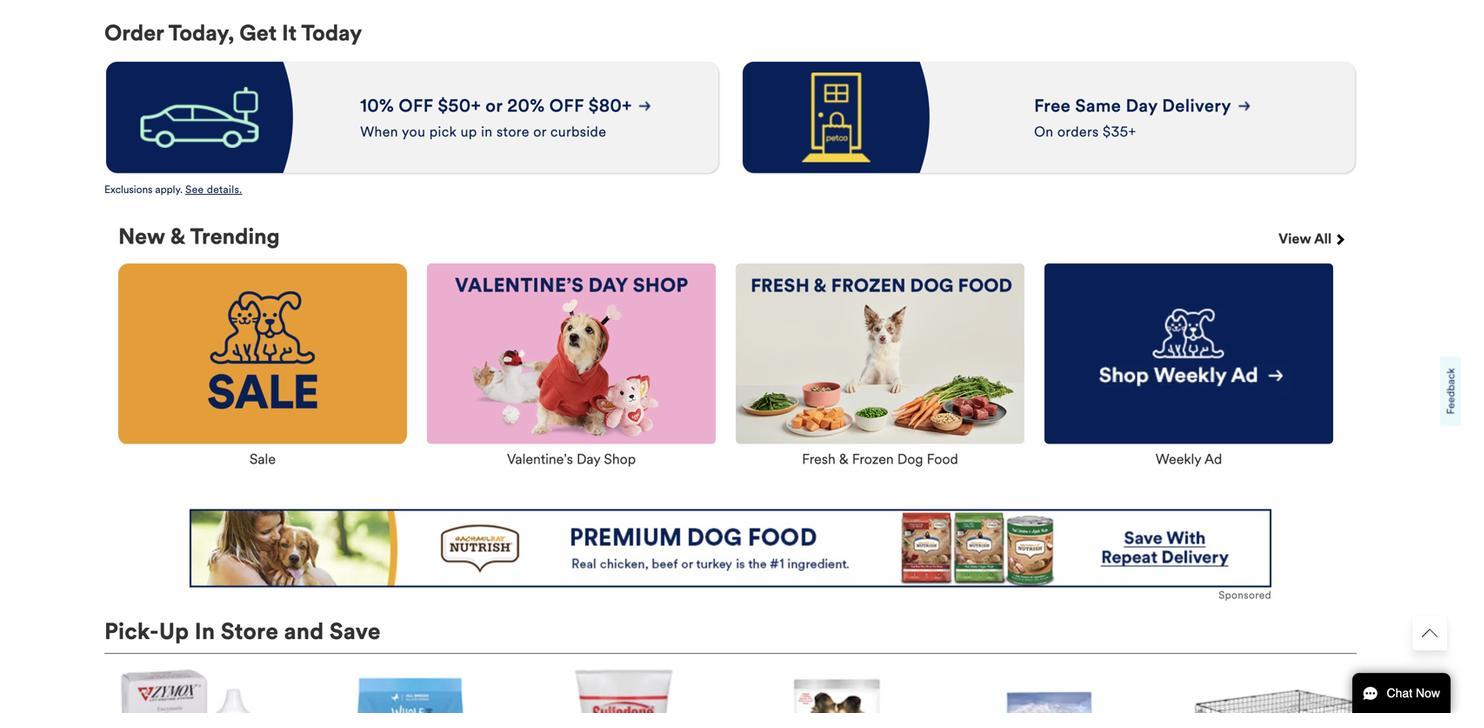 Task type: locate. For each thing, give the bounding box(es) containing it.
exclusions apply. see details.
[[104, 183, 242, 196]]

day left shop in the left bottom of the page
[[577, 451, 601, 468]]

& right "fresh"
[[839, 451, 849, 468]]

in
[[481, 123, 493, 140]]

all
[[1315, 230, 1332, 247]]

1 horizontal spatial or
[[533, 123, 547, 140]]

sponsored
[[1219, 589, 1272, 602]]

weekly ad link
[[1156, 444, 1223, 468]]

fresh
[[802, 451, 836, 468]]

$80+
[[584, 95, 632, 116]]

or
[[486, 95, 503, 116], [533, 123, 547, 140]]

on
[[1034, 123, 1054, 140]]

see details. link
[[185, 183, 249, 196]]

order today, get it today
[[104, 19, 362, 46]]

fresh & frozen dog food
[[802, 451, 959, 468]]

& right new
[[170, 223, 186, 250]]

food
[[927, 451, 959, 468]]

frozen
[[852, 451, 894, 468]]

& for trending
[[170, 223, 186, 250]]

up
[[461, 123, 477, 140]]

pick
[[430, 123, 457, 140]]

when
[[360, 123, 398, 140]]

0 vertical spatial or
[[486, 95, 503, 116]]

free
[[1034, 95, 1071, 116]]

1 vertical spatial day
[[577, 451, 601, 468]]

fresh & frozen dog food link
[[802, 444, 959, 468]]

or right store
[[533, 123, 547, 140]]

1 horizontal spatial day
[[1126, 95, 1158, 116]]

valentine's day shop link
[[507, 444, 636, 468]]

new & trending
[[118, 223, 280, 250]]

1 vertical spatial &
[[839, 451, 849, 468]]

it
[[282, 19, 297, 46]]

view all link
[[1279, 223, 1343, 263]]

0 horizontal spatial &
[[170, 223, 186, 250]]

0 vertical spatial &
[[170, 223, 186, 250]]

save
[[330, 618, 381, 646]]

0 vertical spatial day
[[1126, 95, 1158, 116]]

&
[[170, 223, 186, 250], [839, 451, 849, 468]]

in
[[195, 618, 215, 646]]

delivery
[[1162, 95, 1232, 116]]

day up "$35+"
[[1126, 95, 1158, 116]]

or up the 'in'
[[486, 95, 503, 116]]

1 vertical spatial or
[[533, 123, 547, 140]]

store
[[221, 618, 279, 646]]

20%
[[507, 95, 545, 116]]

day
[[1126, 95, 1158, 116], [577, 451, 601, 468]]

valentine's day shop
[[507, 451, 636, 468]]

orders
[[1058, 123, 1099, 140]]

free same day delivery link
[[1034, 95, 1239, 117]]

pick-
[[104, 618, 159, 646]]

ad
[[1205, 451, 1223, 468]]

1 horizontal spatial &
[[839, 451, 849, 468]]



Task type: vqa. For each thing, say whether or not it's contained in the screenshot.
20%
yes



Task type: describe. For each thing, give the bounding box(es) containing it.
on orders $35+
[[1034, 123, 1137, 140]]

view
[[1279, 230, 1312, 247]]

get
[[239, 19, 277, 46]]

$35+
[[1103, 123, 1137, 140]]

valentine's
[[507, 451, 573, 468]]

sale link
[[250, 444, 276, 468]]

$50+
[[438, 95, 481, 116]]

new
[[118, 223, 165, 250]]

weekly ad
[[1156, 451, 1223, 468]]

details.
[[207, 183, 242, 196]]

store
[[497, 123, 530, 140]]

styled arrow button link
[[1413, 616, 1448, 651]]

sale
[[250, 451, 276, 468]]

0 horizontal spatial day
[[577, 451, 601, 468]]

see
[[185, 183, 204, 196]]

weekly
[[1156, 451, 1202, 468]]

exclusions
[[104, 183, 153, 196]]

dog
[[898, 451, 923, 468]]

pick-up in store and save
[[104, 618, 381, 646]]

scroll to top image
[[1422, 625, 1438, 641]]

up
[[159, 618, 189, 646]]

and
[[284, 618, 324, 646]]

you
[[402, 123, 426, 140]]

same
[[1076, 95, 1122, 116]]

today,
[[168, 19, 234, 46]]

trending
[[190, 223, 280, 250]]

sponsored link
[[190, 509, 1272, 603]]

curbside
[[551, 123, 607, 140]]

free same day delivery
[[1034, 95, 1232, 116]]

0 horizontal spatial or
[[486, 95, 503, 116]]

view all
[[1279, 230, 1335, 247]]

when you pick up in store or curbside
[[360, 123, 607, 140]]

10%
[[360, 95, 399, 116]]

today
[[301, 19, 362, 46]]

shop
[[604, 451, 636, 468]]

$50+ or 20%
[[433, 95, 550, 116]]

& for frozen
[[839, 451, 849, 468]]

order
[[104, 19, 164, 46]]

apply.
[[155, 183, 183, 196]]



